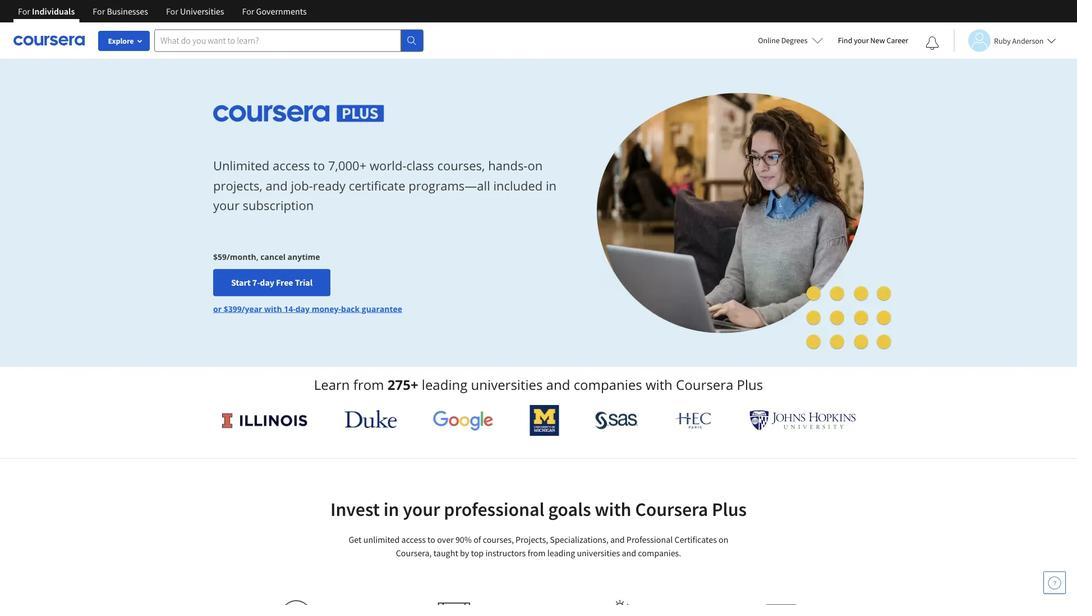 Task type: describe. For each thing, give the bounding box(es) containing it.
anytime
[[288, 251, 320, 262]]

explore
[[108, 36, 134, 46]]

universities inside get unlimited access to over 90% of courses, projects, specializations, and professional certificates on coursera, taught by top instructors from leading universities and companies.
[[577, 548, 620, 559]]

$59 /month, cancel anytime
[[213, 251, 320, 262]]

instructors
[[486, 548, 526, 559]]

businesses
[[107, 6, 148, 17]]

ruby anderson button
[[954, 29, 1056, 52]]

world-
[[370, 157, 406, 174]]

for businesses
[[93, 6, 148, 17]]

subscription
[[243, 197, 314, 214]]

on inside get unlimited access to over 90% of courses, projects, specializations, and professional certificates on coursera, taught by top instructors from leading universities and companies.
[[719, 535, 729, 546]]

university of michigan image
[[530, 406, 559, 436]]

start 7-day free trial
[[231, 277, 313, 289]]

invest
[[330, 498, 380, 522]]

hands-
[[488, 157, 528, 174]]

coursera,
[[396, 548, 432, 559]]

over
[[437, 535, 454, 546]]

day inside "start 7-day free trial" button
[[260, 277, 274, 289]]

access inside unlimited access to 7,000+ world-class courses, hands-on projects, and job-ready certificate programs—all included in your subscription
[[273, 157, 310, 174]]

sas image
[[595, 412, 638, 430]]

find your new career link
[[832, 34, 914, 48]]

online degrees
[[758, 35, 808, 45]]

google image
[[433, 411, 494, 431]]

$399
[[224, 304, 242, 314]]

for for governments
[[242, 6, 254, 17]]

from inside get unlimited access to over 90% of courses, projects, specializations, and professional certificates on coursera, taught by top instructors from leading universities and companies.
[[528, 548, 546, 559]]

1 vertical spatial in
[[384, 498, 399, 522]]

show notifications image
[[926, 36, 939, 50]]

companies
[[574, 376, 642, 394]]

free
[[276, 277, 293, 289]]

and down professional
[[622, 548, 636, 559]]

by
[[460, 548, 469, 559]]

flexible learning image
[[600, 601, 639, 606]]

0 vertical spatial universities
[[471, 376, 543, 394]]

online
[[758, 35, 780, 45]]

access inside get unlimited access to over 90% of courses, projects, specializations, and professional certificates on coursera, taught by top instructors from leading universities and companies.
[[401, 535, 426, 546]]

back
[[341, 304, 360, 314]]

0 horizontal spatial from
[[353, 376, 384, 394]]

programs—all
[[409, 177, 490, 194]]

7,000+
[[328, 157, 367, 174]]

for individuals
[[18, 6, 75, 17]]

7-
[[252, 277, 260, 289]]

on inside unlimited access to 7,000+ world-class courses, hands-on projects, and job-ready certificate programs—all included in your subscription
[[528, 157, 543, 174]]

start
[[231, 277, 251, 289]]

governments
[[256, 6, 307, 17]]

certificates
[[675, 535, 717, 546]]

individuals
[[32, 6, 75, 17]]

universities
[[180, 6, 224, 17]]

$59
[[213, 251, 227, 262]]

leading inside get unlimited access to over 90% of courses, projects, specializations, and professional certificates on coursera, taught by top instructors from leading universities and companies.
[[547, 548, 575, 559]]

your inside unlimited access to 7,000+ world-class courses, hands-on projects, and job-ready certificate programs—all included in your subscription
[[213, 197, 239, 214]]

duke university image
[[345, 411, 397, 429]]

1 horizontal spatial with
[[595, 498, 631, 522]]

to inside get unlimited access to over 90% of courses, projects, specializations, and professional certificates on coursera, taught by top instructors from leading universities and companies.
[[428, 535, 435, 546]]

get unlimited access to over 90% of courses, projects, specializations, and professional certificates on coursera, taught by top instructors from leading universities and companies.
[[349, 535, 729, 559]]

class
[[406, 157, 434, 174]]

ruby
[[994, 36, 1011, 46]]

and up university of michigan image
[[546, 376, 570, 394]]

courses, inside unlimited access to 7,000+ world-class courses, hands-on projects, and job-ready certificate programs—all included in your subscription
[[437, 157, 485, 174]]

0 vertical spatial coursera
[[676, 376, 733, 394]]

coursera image
[[13, 32, 85, 50]]

projects,
[[213, 177, 262, 194]]

ruby anderson
[[994, 36, 1044, 46]]

for for individuals
[[18, 6, 30, 17]]

1 horizontal spatial your
[[403, 498, 440, 522]]

learn from 275+ leading universities and companies with coursera plus
[[314, 376, 763, 394]]



Task type: vqa. For each thing, say whether or not it's contained in the screenshot.
free
yes



Task type: locate. For each thing, give the bounding box(es) containing it.
cancel
[[261, 251, 286, 262]]

0 vertical spatial leading
[[422, 376, 468, 394]]

or $399 /year with 14-day money-back guarantee
[[213, 304, 402, 314]]

your
[[854, 35, 869, 45], [213, 197, 239, 214], [403, 498, 440, 522]]

/month,
[[227, 251, 258, 262]]

leading up google image
[[422, 376, 468, 394]]

for governments
[[242, 6, 307, 17]]

1 vertical spatial with
[[646, 376, 673, 394]]

your right find
[[854, 35, 869, 45]]

from left 275+
[[353, 376, 384, 394]]

0 vertical spatial plus
[[737, 376, 763, 394]]

with right "goals"
[[595, 498, 631, 522]]

coursera plus image
[[213, 105, 384, 122]]

1 vertical spatial coursera
[[635, 498, 708, 522]]

2 horizontal spatial with
[[646, 376, 673, 394]]

275+
[[388, 376, 418, 394]]

with right companies
[[646, 376, 673, 394]]

0 vertical spatial courses,
[[437, 157, 485, 174]]

0 horizontal spatial on
[[528, 157, 543, 174]]

ready
[[313, 177, 346, 194]]

with left 14-
[[264, 304, 282, 314]]

to inside unlimited access to 7,000+ world-class courses, hands-on projects, and job-ready certificate programs—all included in your subscription
[[313, 157, 325, 174]]

and left professional
[[610, 535, 625, 546]]

1 horizontal spatial in
[[546, 177, 557, 194]]

4 for from the left
[[242, 6, 254, 17]]

hec paris image
[[674, 410, 713, 433]]

included
[[493, 177, 543, 194]]

invest in your professional goals with coursera plus
[[330, 498, 747, 522]]

unlimited
[[363, 535, 400, 546]]

0 horizontal spatial your
[[213, 197, 239, 214]]

banner navigation
[[9, 0, 316, 22]]

in up unlimited
[[384, 498, 399, 522]]

for left individuals
[[18, 6, 30, 17]]

1 horizontal spatial leading
[[547, 548, 575, 559]]

1 vertical spatial to
[[428, 535, 435, 546]]

plus
[[737, 376, 763, 394], [712, 498, 747, 522]]

from down projects,
[[528, 548, 546, 559]]

job-
[[291, 177, 313, 194]]

1 horizontal spatial from
[[528, 548, 546, 559]]

1 horizontal spatial universities
[[577, 548, 620, 559]]

courses, inside get unlimited access to over 90% of courses, projects, specializations, and professional certificates on coursera, taught by top instructors from leading universities and companies.
[[483, 535, 514, 546]]

anderson
[[1012, 36, 1044, 46]]

coursera
[[676, 376, 733, 394], [635, 498, 708, 522]]

online degrees button
[[749, 28, 832, 53]]

on right certificates
[[719, 535, 729, 546]]

leading
[[422, 376, 468, 394], [547, 548, 575, 559]]

explore button
[[98, 31, 150, 51]]

1 vertical spatial plus
[[712, 498, 747, 522]]

for
[[18, 6, 30, 17], [93, 6, 105, 17], [166, 6, 178, 17], [242, 6, 254, 17]]

access
[[273, 157, 310, 174], [401, 535, 426, 546]]

from
[[353, 376, 384, 394], [528, 548, 546, 559]]

for universities
[[166, 6, 224, 17]]

courses, up 'programs—all'
[[437, 157, 485, 174]]

and
[[266, 177, 288, 194], [546, 376, 570, 394], [610, 535, 625, 546], [622, 548, 636, 559]]

0 horizontal spatial with
[[264, 304, 282, 314]]

learn anything image
[[281, 601, 312, 606]]

0 horizontal spatial day
[[260, 277, 274, 289]]

1 for from the left
[[18, 6, 30, 17]]

find
[[838, 35, 852, 45]]

coursera up professional
[[635, 498, 708, 522]]

for for businesses
[[93, 6, 105, 17]]

johns hopkins university image
[[750, 411, 856, 431]]

3 for from the left
[[166, 6, 178, 17]]

leading down specializations,
[[547, 548, 575, 559]]

degrees
[[781, 35, 808, 45]]

0 vertical spatial access
[[273, 157, 310, 174]]

1 vertical spatial on
[[719, 535, 729, 546]]

0 horizontal spatial in
[[384, 498, 399, 522]]

find your new career
[[838, 35, 908, 45]]

to up ready
[[313, 157, 325, 174]]

unlimited access to 7,000+ world-class courses, hands-on projects, and job-ready certificate programs—all included in your subscription
[[213, 157, 557, 214]]

access up job-
[[273, 157, 310, 174]]

courses,
[[437, 157, 485, 174], [483, 535, 514, 546]]

learn
[[314, 376, 350, 394]]

0 horizontal spatial leading
[[422, 376, 468, 394]]

0 horizontal spatial access
[[273, 157, 310, 174]]

1 vertical spatial from
[[528, 548, 546, 559]]

day
[[260, 277, 274, 289], [296, 304, 310, 314]]

help center image
[[1048, 577, 1061, 590]]

14-
[[284, 304, 296, 314]]

your down projects,
[[213, 197, 239, 214]]

for left businesses
[[93, 6, 105, 17]]

new
[[870, 35, 885, 45]]

coursera up hec paris image
[[676, 376, 733, 394]]

career
[[887, 35, 908, 45]]

to
[[313, 157, 325, 174], [428, 535, 435, 546]]

get
[[349, 535, 362, 546]]

day left free
[[260, 277, 274, 289]]

access up coursera,
[[401, 535, 426, 546]]

certificate
[[349, 177, 405, 194]]

trial
[[295, 277, 313, 289]]

universities down specializations,
[[577, 548, 620, 559]]

1 vertical spatial your
[[213, 197, 239, 214]]

0 vertical spatial on
[[528, 157, 543, 174]]

taught
[[434, 548, 458, 559]]

universities up university of michigan image
[[471, 376, 543, 394]]

1 horizontal spatial to
[[428, 535, 435, 546]]

start 7-day free trial button
[[213, 269, 331, 296]]

unlimited
[[213, 157, 269, 174]]

professional
[[627, 535, 673, 546]]

1 horizontal spatial day
[[296, 304, 310, 314]]

courses, up "instructors"
[[483, 535, 514, 546]]

1 horizontal spatial access
[[401, 535, 426, 546]]

in right included
[[546, 177, 557, 194]]

on
[[528, 157, 543, 174], [719, 535, 729, 546]]

2 for from the left
[[93, 6, 105, 17]]

and inside unlimited access to 7,000+ world-class courses, hands-on projects, and job-ready certificate programs—all included in your subscription
[[266, 177, 288, 194]]

with
[[264, 304, 282, 314], [646, 376, 673, 394], [595, 498, 631, 522]]

2 horizontal spatial your
[[854, 35, 869, 45]]

guarantee
[[362, 304, 402, 314]]

1 vertical spatial courses,
[[483, 535, 514, 546]]

top
[[471, 548, 484, 559]]

2 vertical spatial your
[[403, 498, 440, 522]]

/year
[[242, 304, 262, 314]]

0 vertical spatial from
[[353, 376, 384, 394]]

specializations,
[[550, 535, 609, 546]]

0 horizontal spatial universities
[[471, 376, 543, 394]]

1 vertical spatial day
[[296, 304, 310, 314]]

projects,
[[516, 535, 548, 546]]

money-
[[312, 304, 341, 314]]

None search field
[[154, 29, 424, 52]]

1 vertical spatial access
[[401, 535, 426, 546]]

for left "universities"
[[166, 6, 178, 17]]

in inside unlimited access to 7,000+ world-class courses, hands-on projects, and job-ready certificate programs—all included in your subscription
[[546, 177, 557, 194]]

2 vertical spatial with
[[595, 498, 631, 522]]

companies.
[[638, 548, 681, 559]]

goals
[[548, 498, 591, 522]]

0 vertical spatial with
[[264, 304, 282, 314]]

1 horizontal spatial on
[[719, 535, 729, 546]]

or
[[213, 304, 222, 314]]

save money image
[[438, 603, 478, 606]]

university of illinois at urbana-champaign image
[[221, 412, 309, 430]]

of
[[474, 535, 481, 546]]

in
[[546, 177, 557, 194], [384, 498, 399, 522]]

0 vertical spatial to
[[313, 157, 325, 174]]

your up over
[[403, 498, 440, 522]]

0 vertical spatial your
[[854, 35, 869, 45]]

0 vertical spatial in
[[546, 177, 557, 194]]

professional
[[444, 498, 545, 522]]

day left money-
[[296, 304, 310, 314]]

universities
[[471, 376, 543, 394], [577, 548, 620, 559]]

0 horizontal spatial to
[[313, 157, 325, 174]]

for left "governments" on the top left of page
[[242, 6, 254, 17]]

for for universities
[[166, 6, 178, 17]]

on up included
[[528, 157, 543, 174]]

1 vertical spatial universities
[[577, 548, 620, 559]]

1 vertical spatial leading
[[547, 548, 575, 559]]

and up subscription
[[266, 177, 288, 194]]

What do you want to learn? text field
[[154, 29, 401, 52]]

0 vertical spatial day
[[260, 277, 274, 289]]

90%
[[456, 535, 472, 546]]

to left over
[[428, 535, 435, 546]]



